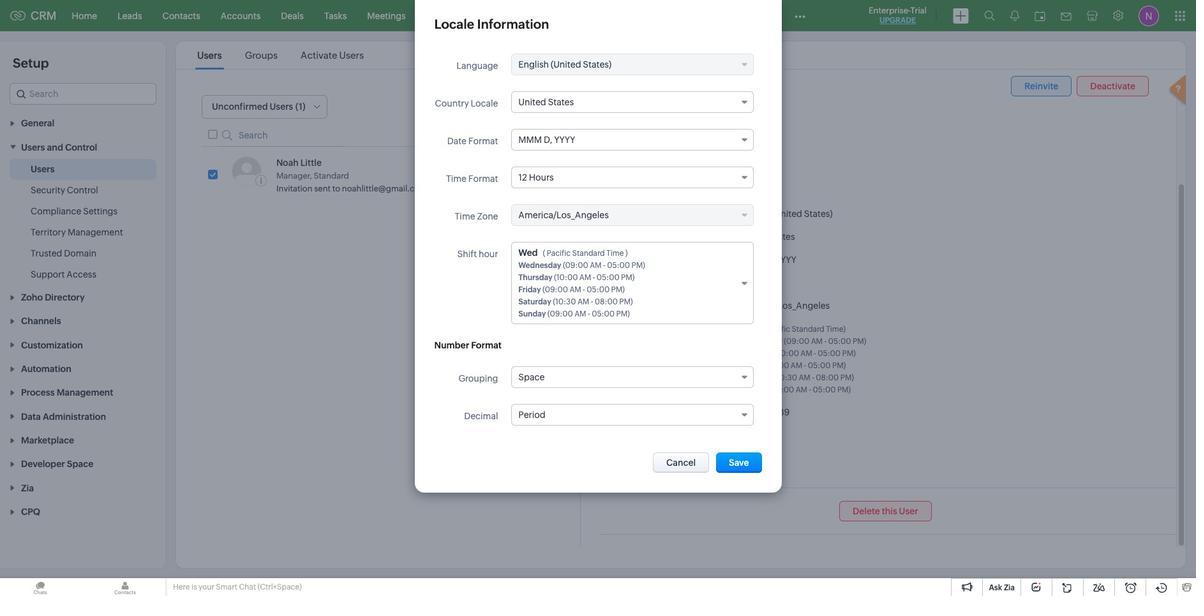 Task type: describe. For each thing, give the bounding box(es) containing it.
support access
[[31, 269, 96, 279]]

thursday
[[518, 273, 552, 282]]

save
[[729, 458, 749, 468]]

english (united states) inside field
[[518, 59, 612, 70]]

access
[[67, 269, 96, 279]]

)
[[625, 249, 628, 258]]

1 vertical spatial language
[[679, 209, 720, 219]]

English (United States) field
[[511, 54, 754, 75]]

english inside field
[[518, 59, 549, 70]]

new user button
[[485, 97, 557, 118]]

settings
[[83, 206, 118, 216]]

profile image
[[1139, 5, 1159, 26]]

1 vertical spatial yyyy
[[775, 255, 796, 265]]

deals
[[281, 11, 304, 21]]

wed (pacific standard time) wednesday (09:00 am - 05:00 pm) (10:00 am - 05:00 pm) friday (09:00 am - 05:00 pm) saturday (10:30 am - 08:00 pm) sunday (09:00 am - 05:00 pm)
[[740, 324, 866, 394]]

compliance
[[31, 206, 81, 216]]

period
[[518, 410, 545, 420]]

1 vertical spatial locale information
[[600, 182, 686, 192]]

little
[[300, 158, 322, 168]]

space
[[518, 372, 545, 382]]

crm link
[[10, 9, 57, 22]]

zone
[[477, 211, 498, 221]]

0 horizontal spatial shift
[[457, 249, 477, 259]]

08:00 inside wed ( pacific standard time ) wednesday (09:00 am - 05:00 pm) thursday (10:00 am - 05:00 pm) friday (09:00 am - 05:00 pm) saturday (10:30 am - 08:00 pm) sunday (09:00 am - 05:00 pm)
[[595, 297, 618, 306]]

states) inside field
[[583, 59, 612, 70]]

save button
[[716, 453, 762, 473]]

1 vertical spatial mmm d, yyyy
[[740, 255, 796, 265]]

United States field
[[511, 91, 754, 113]]

dec,
[[443, 184, 461, 193]]

MMM D, YYYY field
[[511, 129, 754, 151]]

contacts image
[[85, 578, 165, 596]]

1 horizontal spatial user
[[899, 506, 918, 516]]

0 vertical spatial information
[[477, 17, 549, 31]]

analytics
[[520, 11, 558, 21]]

format up member in
[[691, 407, 720, 417]]

tasks link
[[314, 0, 357, 31]]

(united inside field
[[551, 59, 581, 70]]

format right the date
[[468, 136, 498, 146]]

1 horizontal spatial 12 hours
[[740, 278, 775, 288]]

1 horizontal spatial states)
[[804, 209, 833, 219]]

here is your smart chat (ctrl+space)
[[173, 583, 302, 592]]

users and control
[[21, 142, 97, 152]]

crm
[[31, 9, 57, 22]]

wed for wed ( pacific standard time ) wednesday (09:00 am - 05:00 pm) thursday (10:00 am - 05:00 pm) friday (09:00 am - 05:00 pm) saturday (10:30 am - 08:00 pm) sunday (09:00 am - 05:00 pm)
[[518, 248, 538, 258]]

user inside button
[[525, 102, 544, 113]]

time for time zone
[[455, 211, 475, 221]]

time format
[[446, 174, 498, 184]]

active image
[[253, 174, 269, 189]]

invitation
[[276, 184, 312, 193]]

users and control button
[[0, 135, 166, 159]]

1 horizontal spatial (united
[[772, 209, 802, 219]]

reporting hierarchy
[[600, 102, 692, 113]]

new
[[504, 102, 523, 113]]

0 horizontal spatial country
[[435, 98, 469, 108]]

enterprise-
[[869, 6, 910, 15]]

1 horizontal spatial united
[[740, 232, 767, 242]]

time zone
[[455, 211, 498, 221]]

security control
[[31, 185, 98, 195]]

grouping
[[458, 373, 498, 384]]

1 horizontal spatial united states
[[740, 232, 795, 242]]

management
[[68, 227, 123, 237]]

saturday inside wed (pacific standard time) wednesday (09:00 am - 05:00 pm) (10:00 am - 05:00 pm) friday (09:00 am - 05:00 pm) saturday (10:30 am - 08:00 pm) sunday (09:00 am - 05:00 pm)
[[740, 373, 772, 382]]

1 vertical spatial states
[[769, 232, 795, 242]]

compliance settings
[[31, 206, 118, 216]]

support access link
[[31, 268, 96, 281]]

1 horizontal spatial english
[[740, 209, 770, 219]]

time)
[[826, 325, 846, 334]]

1 horizontal spatial number format
[[655, 407, 720, 417]]

control inside dropdown button
[[65, 142, 97, 152]]

(pacific
[[764, 325, 790, 334]]

control inside region
[[67, 185, 98, 195]]

activate users
[[301, 50, 364, 61]]

calendar image
[[1035, 11, 1045, 21]]

1 horizontal spatial 12
[[740, 278, 748, 288]]

reporting for reporting hierarchy
[[600, 102, 645, 113]]

calls link
[[416, 0, 457, 31]]

reporting for reporting manager
[[640, 129, 682, 139]]

groups
[[245, 50, 278, 61]]

in
[[713, 453, 720, 463]]

territory
[[31, 227, 66, 237]]

Space field
[[511, 366, 754, 388]]

standard for little
[[314, 171, 349, 180]]

chats image
[[0, 578, 80, 596]]

0 horizontal spatial shift hour
[[457, 249, 498, 259]]

noahlittle@gmail.com.
[[342, 184, 430, 193]]

users inside dropdown button
[[21, 142, 45, 152]]

0 vertical spatial locale information
[[434, 17, 549, 31]]

yyyy inside mmm d, yyyy field
[[554, 135, 575, 145]]

unconfirmed
[[212, 101, 268, 112]]

setup
[[13, 56, 49, 70]]

new user
[[504, 102, 544, 113]]

reports link
[[457, 0, 509, 31]]

mmm inside field
[[518, 135, 542, 145]]

12 Hours field
[[511, 167, 754, 188]]

users inside region
[[31, 164, 55, 174]]

20
[[462, 184, 473, 193]]

compliance settings link
[[31, 205, 118, 217]]

states inside field
[[548, 97, 574, 107]]

trusted domain link
[[31, 247, 96, 260]]

trial
[[910, 6, 927, 15]]

cancel button
[[653, 453, 709, 473]]

analytics link
[[509, 0, 568, 31]]

1 vertical spatial america/los_angeles
[[740, 301, 830, 311]]

0 vertical spatial hour
[[479, 249, 498, 259]]

1 horizontal spatial shift hour
[[680, 324, 720, 334]]

wednesday inside wed ( pacific standard time ) wednesday (09:00 am - 05:00 pm) thursday (10:00 am - 05:00 pm) friday (09:00 am - 05:00 pm) saturday (10:30 am - 08:00 pm) sunday (09:00 am - 05:00 pm)
[[518, 261, 561, 270]]

deals link
[[271, 0, 314, 31]]

pacific
[[547, 249, 571, 258]]

sunday inside wed (pacific standard time) wednesday (09:00 am - 05:00 pm) (10:00 am - 05:00 pm) friday (09:00 am - 05:00 pm) saturday (10:30 am - 08:00 pm) sunday (09:00 am - 05:00 pm)
[[740, 385, 767, 394]]

leads link
[[107, 0, 152, 31]]

none field containing wed
[[511, 242, 754, 324]]

ask
[[989, 583, 1002, 592]]

sent
[[314, 184, 331, 193]]

users and control region
[[0, 159, 166, 285]]

hours inside field
[[529, 172, 554, 183]]

date
[[447, 136, 467, 146]]

1 horizontal spatial country
[[657, 232, 691, 242]]

activate users link
[[299, 50, 366, 61]]

1 horizontal spatial hours
[[750, 278, 775, 288]]

noah little manager, standard invitation sent to noahlittle@gmail.com. on dec, 20
[[276, 158, 473, 193]]

accounts link
[[211, 0, 271, 31]]

wed for wed (pacific standard time) wednesday (09:00 am - 05:00 pm) (10:00 am - 05:00 pm) friday (09:00 am - 05:00 pm) saturday (10:30 am - 08:00 pm) sunday (09:00 am - 05:00 pm)
[[740, 324, 759, 334]]

1 vertical spatial hour
[[701, 324, 720, 334]]

saturday inside wed ( pacific standard time ) wednesday (09:00 am - 05:00 pm) thursday (10:00 am - 05:00 pm) friday (09:00 am - 05:00 pm) saturday (10:30 am - 08:00 pm) sunday (09:00 am - 05:00 pm)
[[518, 297, 551, 306]]

users (1)
[[270, 101, 306, 112]]

support
[[31, 269, 65, 279]]

to
[[332, 184, 340, 193]]

meetings link
[[357, 0, 416, 31]]

standard inside wed (pacific standard time) wednesday (09:00 am - 05:00 pm) (10:00 am - 05:00 pm) friday (09:00 am - 05:00 pm) saturday (10:30 am - 08:00 pm) sunday (09:00 am - 05:00 pm)
[[792, 325, 824, 334]]

list containing users
[[186, 41, 375, 69]]

delete this user
[[853, 506, 918, 516]]

America/Los_Angeles field
[[511, 204, 754, 226]]

d, inside field
[[544, 135, 552, 145]]

territory management
[[31, 227, 123, 237]]

friday inside wed (pacific standard time) wednesday (09:00 am - 05:00 pm) (10:00 am - 05:00 pm) friday (09:00 am - 05:00 pm) saturday (10:30 am - 08:00 pm) sunday (09:00 am - 05:00 pm)
[[740, 361, 762, 370]]

not confirmed image
[[253, 174, 269, 189]]

1 horizontal spatial information
[[632, 182, 686, 192]]

unconfirmed users (1)
[[212, 101, 306, 112]]

manager,
[[276, 171, 312, 180]]

on
[[431, 184, 441, 193]]



Task type: locate. For each thing, give the bounding box(es) containing it.
calls
[[426, 11, 446, 21]]

1 vertical spatial 12
[[740, 278, 748, 288]]

(
[[543, 249, 545, 258]]

1 vertical spatial friday
[[740, 361, 762, 370]]

user
[[525, 102, 544, 113], [899, 506, 918, 516]]

0 horizontal spatial america/los_angeles
[[518, 210, 609, 220]]

home
[[72, 11, 97, 21]]

1 horizontal spatial number
[[655, 407, 689, 417]]

0 horizontal spatial information
[[477, 17, 549, 31]]

wed inside wed (pacific standard time) wednesday (09:00 am - 05:00 pm) (10:00 am - 05:00 pm) friday (09:00 am - 05:00 pm) saturday (10:30 am - 08:00 pm) sunday (09:00 am - 05:00 pm)
[[740, 324, 759, 334]]

mmm d, yyyy inside mmm d, yyyy field
[[518, 135, 575, 145]]

country locale up date format
[[435, 98, 498, 108]]

locale
[[434, 17, 474, 31], [471, 98, 498, 108], [600, 182, 630, 192], [693, 232, 720, 242]]

upgrade
[[879, 16, 916, 25]]

accounts
[[221, 11, 261, 21]]

0 vertical spatial country
[[435, 98, 469, 108]]

here
[[173, 583, 190, 592]]

number
[[434, 340, 469, 350], [655, 407, 689, 417]]

0 vertical spatial (10:00
[[554, 273, 578, 282]]

0 vertical spatial sunday
[[518, 310, 546, 318]]

d,
[[544, 135, 552, 145], [765, 255, 773, 265]]

0 vertical spatial wed
[[518, 248, 538, 258]]

0 vertical spatial shift hour
[[457, 249, 498, 259]]

0 horizontal spatial language
[[457, 61, 498, 71]]

signals image
[[1010, 10, 1019, 21]]

users down the contacts
[[197, 50, 222, 61]]

noah
[[276, 158, 299, 168]]

standard right pacific
[[572, 249, 605, 258]]

this
[[882, 506, 897, 516]]

Period field
[[511, 404, 754, 426]]

wed
[[518, 248, 538, 258], [740, 324, 759, 334]]

reporting up mmm d, yyyy field
[[600, 102, 645, 113]]

1 horizontal spatial yyyy
[[775, 255, 796, 265]]

create menu element
[[945, 0, 976, 31]]

0 horizontal spatial users link
[[31, 163, 55, 175]]

0 vertical spatial time
[[446, 174, 467, 184]]

1 vertical spatial (10:00
[[775, 349, 799, 358]]

(10:00 inside wed (pacific standard time) wednesday (09:00 am - 05:00 pm) (10:00 am - 05:00 pm) friday (09:00 am - 05:00 pm) saturday (10:30 am - 08:00 pm) sunday (09:00 am - 05:00 pm)
[[775, 349, 799, 358]]

(10:00 down (pacific
[[775, 349, 799, 358]]

mails image
[[1061, 12, 1072, 20]]

users link up the security
[[31, 163, 55, 175]]

0 horizontal spatial united states
[[518, 97, 574, 107]]

(10:00 inside wed ( pacific standard time ) wednesday (09:00 am - 05:00 pm) thursday (10:00 am - 05:00 pm) friday (09:00 am - 05:00 pm) saturday (10:30 am - 08:00 pm) sunday (09:00 am - 05:00 pm)
[[554, 273, 578, 282]]

0 horizontal spatial (10:00
[[554, 273, 578, 282]]

users right activate
[[339, 50, 364, 61]]

format up grouping
[[471, 340, 502, 350]]

america/los_angeles up pacific
[[518, 210, 609, 220]]

and
[[47, 142, 63, 152]]

users link
[[195, 50, 224, 61], [31, 163, 55, 175]]

0 vertical spatial number
[[434, 340, 469, 350]]

smart
[[216, 583, 237, 592]]

(10:30 inside wed ( pacific standard time ) wednesday (09:00 am - 05:00 pm) thursday (10:00 am - 05:00 pm) friday (09:00 am - 05:00 pm) saturday (10:30 am - 08:00 pm) sunday (09:00 am - 05:00 pm)
[[553, 297, 576, 306]]

(10:00 down pacific
[[554, 273, 578, 282]]

time
[[446, 174, 467, 184], [455, 211, 475, 221], [606, 249, 624, 258]]

1 vertical spatial country
[[657, 232, 691, 242]]

standard for (
[[572, 249, 605, 258]]

list
[[186, 41, 375, 69]]

wed inside wed ( pacific standard time ) wednesday (09:00 am - 05:00 pm) thursday (10:00 am - 05:00 pm) friday (09:00 am - 05:00 pm) saturday (10:30 am - 08:00 pm) sunday (09:00 am - 05:00 pm)
[[518, 248, 538, 258]]

number up "member"
[[655, 407, 689, 417]]

wed ( pacific standard time ) wednesday (09:00 am - 05:00 pm) thursday (10:00 am - 05:00 pm) friday (09:00 am - 05:00 pm) saturday (10:30 am - 08:00 pm) sunday (09:00 am - 05:00 pm)
[[518, 248, 645, 318]]

shift hour
[[457, 249, 498, 259], [680, 324, 720, 334]]

hierarchy
[[647, 102, 692, 113]]

1 horizontal spatial english (united states)
[[740, 209, 833, 219]]

wednesday down (pacific
[[740, 337, 782, 346]]

None button
[[1011, 76, 1072, 96], [1077, 76, 1149, 96], [1011, 76, 1072, 96], [1077, 76, 1149, 96]]

country down the america/los_angeles field at the top of page
[[657, 232, 691, 242]]

time left )
[[606, 249, 624, 258]]

reporting down hierarchy
[[640, 129, 682, 139]]

0 horizontal spatial saturday
[[518, 297, 551, 306]]

tasks
[[324, 11, 347, 21]]

meetings
[[367, 11, 406, 21]]

1 horizontal spatial mmm
[[740, 255, 763, 265]]

trusted
[[31, 248, 62, 258]]

users link down the contacts
[[195, 50, 224, 61]]

delete
[[853, 506, 880, 516]]

0 vertical spatial reporting
[[600, 102, 645, 113]]

0 vertical spatial states)
[[583, 59, 612, 70]]

0 vertical spatial language
[[457, 61, 498, 71]]

1 horizontal spatial 08:00
[[816, 373, 839, 382]]

0 vertical spatial hours
[[529, 172, 554, 183]]

yyyy
[[554, 135, 575, 145], [775, 255, 796, 265]]

friday up 123,456.789
[[740, 361, 762, 370]]

0 horizontal spatial wednesday
[[518, 261, 561, 270]]

0 horizontal spatial mmm
[[518, 135, 542, 145]]

1 vertical spatial time
[[455, 211, 475, 221]]

users up the security
[[31, 164, 55, 174]]

wednesday
[[518, 261, 561, 270], [740, 337, 782, 346]]

groups link
[[243, 50, 280, 61]]

0 horizontal spatial yyyy
[[554, 135, 575, 145]]

0 vertical spatial shift
[[457, 249, 477, 259]]

2 vertical spatial time
[[606, 249, 624, 258]]

standard up to
[[314, 171, 349, 180]]

(ctrl+space)
[[258, 583, 302, 592]]

0 horizontal spatial 12 hours
[[518, 172, 554, 183]]

wednesday inside wed (pacific standard time) wednesday (09:00 am - 05:00 pm) (10:00 am - 05:00 pm) friday (09:00 am - 05:00 pm) saturday (10:30 am - 08:00 pm) sunday (09:00 am - 05:00 pm)
[[740, 337, 782, 346]]

1 vertical spatial 12 hours
[[740, 278, 775, 288]]

decimal
[[464, 411, 498, 421]]

control up compliance settings link
[[67, 185, 98, 195]]

1 vertical spatial english
[[740, 209, 770, 219]]

number format
[[434, 340, 502, 350], [655, 407, 720, 417]]

1 vertical spatial 08:00
[[816, 373, 839, 382]]

english (united states)
[[518, 59, 612, 70], [740, 209, 833, 219]]

standard inside wed ( pacific standard time ) wednesday (09:00 am - 05:00 pm) thursday (10:00 am - 05:00 pm) friday (09:00 am - 05:00 pm) saturday (10:30 am - 08:00 pm) sunday (09:00 am - 05:00 pm)
[[572, 249, 605, 258]]

0 vertical spatial 08:00
[[595, 297, 618, 306]]

wed left (pacific
[[740, 324, 759, 334]]

1 vertical spatial united states
[[740, 232, 795, 242]]

0 vertical spatial standard
[[314, 171, 349, 180]]

english
[[518, 59, 549, 70], [740, 209, 770, 219]]

1 vertical spatial country locale
[[657, 232, 720, 242]]

contacts
[[162, 11, 200, 21]]

0 horizontal spatial (10:30
[[553, 297, 576, 306]]

united
[[518, 97, 546, 107], [740, 232, 767, 242]]

number format up grouping
[[434, 340, 502, 350]]

country up the date
[[435, 98, 469, 108]]

0 vertical spatial 12 hours
[[518, 172, 554, 183]]

friday inside wed ( pacific standard time ) wednesday (09:00 am - 05:00 pm) thursday (10:00 am - 05:00 pm) friday (09:00 am - 05:00 pm) saturday (10:30 am - 08:00 pm) sunday (09:00 am - 05:00 pm)
[[518, 285, 541, 294]]

signals element
[[1003, 0, 1027, 31]]

am
[[590, 261, 602, 270], [579, 273, 591, 282], [570, 285, 581, 294], [578, 297, 589, 306], [575, 310, 586, 318], [811, 337, 823, 346], [801, 349, 812, 358], [791, 361, 802, 370], [799, 373, 810, 382], [796, 385, 807, 394]]

zia
[[1004, 583, 1015, 592]]

is
[[191, 583, 197, 592]]

08:00 inside wed (pacific standard time) wednesday (09:00 am - 05:00 pm) (10:00 am - 05:00 pm) friday (09:00 am - 05:00 pm) saturday (10:30 am - 08:00 pm) sunday (09:00 am - 05:00 pm)
[[816, 373, 839, 382]]

0 horizontal spatial hours
[[529, 172, 554, 183]]

1 horizontal spatial saturday
[[740, 373, 772, 382]]

0 vertical spatial mmm d, yyyy
[[518, 135, 575, 145]]

None field
[[511, 242, 754, 324]]

1 vertical spatial saturday
[[740, 373, 772, 382]]

1 horizontal spatial america/los_angeles
[[740, 301, 830, 311]]

users link inside list
[[195, 50, 224, 61]]

1 horizontal spatial (10:00
[[775, 349, 799, 358]]

users
[[197, 50, 222, 61], [339, 50, 364, 61], [21, 142, 45, 152], [31, 164, 55, 174]]

1 vertical spatial users link
[[31, 163, 55, 175]]

0 vertical spatial english (united states)
[[518, 59, 612, 70]]

0 horizontal spatial locale information
[[434, 17, 549, 31]]

enterprise-trial upgrade
[[869, 6, 927, 25]]

12 inside field
[[518, 172, 527, 183]]

users link for groups link on the left of page
[[195, 50, 224, 61]]

country locale
[[435, 98, 498, 108], [657, 232, 720, 242]]

0 vertical spatial english
[[518, 59, 549, 70]]

friday
[[518, 285, 541, 294], [740, 361, 762, 370]]

number format up "member"
[[655, 407, 720, 417]]

0 horizontal spatial country locale
[[435, 98, 498, 108]]

12 hours inside field
[[518, 172, 554, 183]]

profile element
[[1131, 0, 1167, 31]]

0 horizontal spatial english
[[518, 59, 549, 70]]

user right new
[[525, 102, 544, 113]]

saturday down thursday
[[518, 297, 551, 306]]

cancel
[[666, 458, 696, 468]]

wednesday down ( on the left of page
[[518, 261, 561, 270]]

(10:30
[[553, 297, 576, 306], [774, 373, 797, 382]]

0 vertical spatial america/los_angeles
[[518, 210, 609, 220]]

1 vertical spatial number format
[[655, 407, 720, 417]]

standard left "time)"
[[792, 325, 824, 334]]

12 hours
[[518, 172, 554, 183], [740, 278, 775, 288]]

1 vertical spatial standard
[[572, 249, 605, 258]]

(10:30 inside wed (pacific standard time) wednesday (09:00 am - 05:00 pm) (10:00 am - 05:00 pm) friday (09:00 am - 05:00 pm) saturday (10:30 am - 08:00 pm) sunday (09:00 am - 05:00 pm)
[[774, 373, 797, 382]]

Search text field
[[219, 124, 347, 147]]

trusted domain
[[31, 248, 96, 258]]

(10:30 up 123,456.789
[[774, 373, 797, 382]]

(10:30 down pacific
[[553, 297, 576, 306]]

sunday inside wed ( pacific standard time ) wednesday (09:00 am - 05:00 pm) thursday (10:00 am - 05:00 pm) friday (09:00 am - 05:00 pm) saturday (10:30 am - 08:00 pm) sunday (09:00 am - 05:00 pm)
[[518, 310, 546, 318]]

0 horizontal spatial (united
[[551, 59, 581, 70]]

1 vertical spatial d,
[[765, 255, 773, 265]]

standard inside "noah little manager, standard invitation sent to noahlittle@gmail.com. on dec, 20"
[[314, 171, 349, 180]]

sunday up 123,456.789
[[740, 385, 767, 394]]

your
[[198, 583, 214, 592]]

0 vertical spatial (10:30
[[553, 297, 576, 306]]

format right dec,
[[468, 174, 498, 184]]

ask zia
[[989, 583, 1015, 592]]

territory management link
[[31, 226, 123, 238]]

1 vertical spatial states)
[[804, 209, 833, 219]]

friday down thursday
[[518, 285, 541, 294]]

time left zone
[[455, 211, 475, 221]]

-
[[603, 261, 606, 270], [593, 273, 595, 282], [583, 285, 585, 294], [591, 297, 593, 306], [588, 310, 590, 318], [824, 337, 827, 346], [814, 349, 816, 358], [804, 361, 806, 370], [812, 373, 814, 382], [809, 385, 811, 394], [740, 453, 742, 463]]

05:00
[[607, 261, 630, 270], [597, 273, 619, 282], [587, 285, 610, 294], [592, 310, 615, 318], [828, 337, 851, 346], [818, 349, 841, 358], [808, 361, 831, 370], [813, 385, 836, 394]]

1 vertical spatial mmm
[[740, 255, 763, 265]]

123,456.789
[[740, 407, 790, 417]]

sunday down thursday
[[518, 310, 546, 318]]

time right on
[[446, 174, 467, 184]]

users left and
[[21, 142, 45, 152]]

1 horizontal spatial country locale
[[657, 232, 720, 242]]

format
[[468, 136, 498, 146], [468, 174, 498, 184], [471, 340, 502, 350], [691, 407, 720, 417]]

1 horizontal spatial shift
[[680, 324, 699, 334]]

1 horizontal spatial sunday
[[740, 385, 767, 394]]

0 vertical spatial mmm
[[518, 135, 542, 145]]

user right this
[[899, 506, 918, 516]]

1 horizontal spatial language
[[679, 209, 720, 219]]

0 vertical spatial yyyy
[[554, 135, 575, 145]]

0 vertical spatial states
[[548, 97, 574, 107]]

time inside wed ( pacific standard time ) wednesday (09:00 am - 05:00 pm) thursday (10:00 am - 05:00 pm) friday (09:00 am - 05:00 pm) saturday (10:30 am - 08:00 pm) sunday (09:00 am - 05:00 pm)
[[606, 249, 624, 258]]

0 vertical spatial users link
[[195, 50, 224, 61]]

0 horizontal spatial mmm d, yyyy
[[518, 135, 575, 145]]

country locale down the america/los_angeles field at the top of page
[[657, 232, 720, 242]]

0 horizontal spatial standard
[[314, 171, 349, 180]]

users link for security control link
[[31, 163, 55, 175]]

date format
[[447, 136, 498, 146]]

0 vertical spatial united
[[518, 97, 546, 107]]

hour
[[479, 249, 498, 259], [701, 324, 720, 334]]

0 horizontal spatial 08:00
[[595, 297, 618, 306]]

time for time format
[[446, 174, 467, 184]]

0 horizontal spatial hour
[[479, 249, 498, 259]]

0 vertical spatial user
[[525, 102, 544, 113]]

users link inside region
[[31, 163, 55, 175]]

security control link
[[31, 184, 98, 196]]

security
[[31, 185, 65, 195]]

1 vertical spatial english (united states)
[[740, 209, 833, 219]]

america/los_angeles up (pacific
[[740, 301, 830, 311]]

domain
[[64, 248, 96, 258]]

1 horizontal spatial mmm d, yyyy
[[740, 255, 796, 265]]

1 vertical spatial number
[[655, 407, 689, 417]]

0 vertical spatial 12
[[518, 172, 527, 183]]

0 vertical spatial number format
[[434, 340, 502, 350]]

mails element
[[1053, 1, 1079, 30]]

control right and
[[65, 142, 97, 152]]

wed left ( on the left of page
[[518, 248, 538, 258]]

mmm d, yyyy
[[518, 135, 575, 145], [740, 255, 796, 265]]

saturday up 123,456.789
[[740, 373, 772, 382]]

1 vertical spatial hours
[[750, 278, 775, 288]]

0 horizontal spatial friday
[[518, 285, 541, 294]]

1 vertical spatial user
[[899, 506, 918, 516]]

leads
[[118, 11, 142, 21]]

0 vertical spatial d,
[[544, 135, 552, 145]]

0 vertical spatial united states
[[518, 97, 574, 107]]

reporting manager
[[640, 129, 720, 139]]

reports
[[467, 11, 499, 21]]

america/los_angeles inside field
[[518, 210, 609, 220]]

number up grouping
[[434, 340, 469, 350]]

reporting
[[600, 102, 645, 113], [640, 129, 682, 139]]

united inside field
[[518, 97, 546, 107]]

states)
[[583, 59, 612, 70], [804, 209, 833, 219]]

create menu image
[[953, 8, 969, 23]]

united states inside united states field
[[518, 97, 574, 107]]

locale information
[[434, 17, 549, 31], [600, 182, 686, 192]]

language
[[457, 61, 498, 71], [679, 209, 720, 219]]

standard
[[314, 171, 349, 180], [572, 249, 605, 258], [792, 325, 824, 334]]

chat
[[239, 583, 256, 592]]



Task type: vqa. For each thing, say whether or not it's contained in the screenshot.


